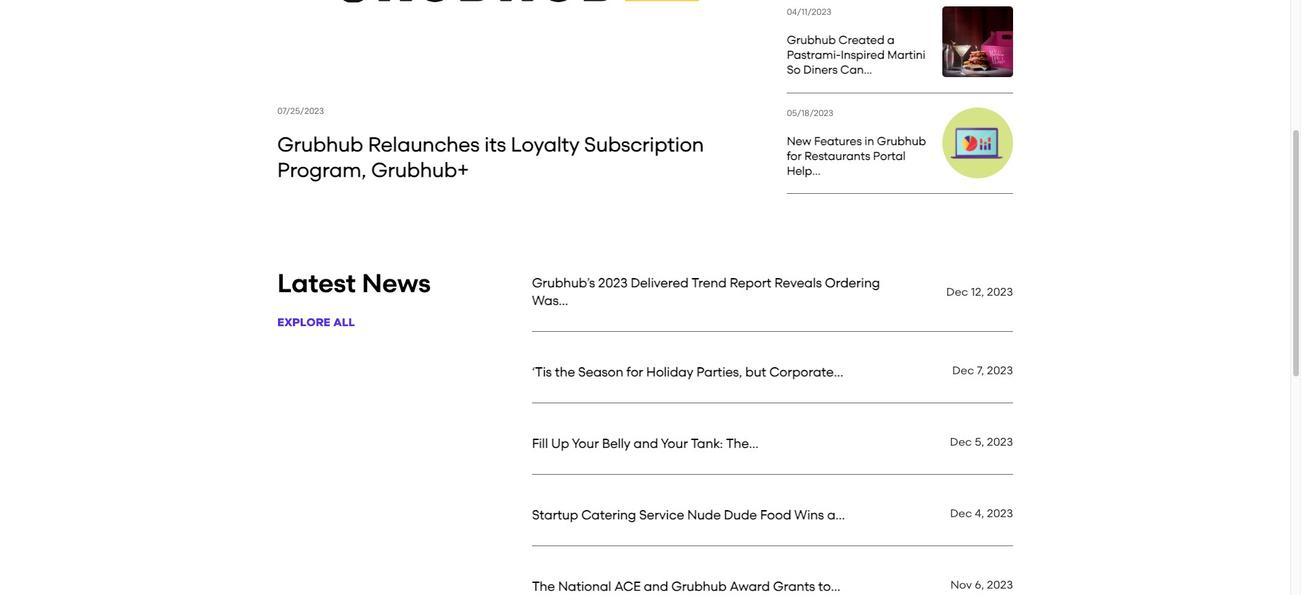 Task type: locate. For each thing, give the bounding box(es) containing it.
grubhub's 2023 delivered trend report reveals ordering was…
[[532, 276, 880, 309]]

your right up
[[572, 436, 599, 452]]

grubhub created a pastrami-inspired martini so diners can...
[[787, 34, 926, 77]]

corporate…
[[769, 365, 843, 380]]

0 vertical spatial for
[[787, 149, 802, 163]]

fill up your belly and your tank: the…
[[532, 436, 759, 452]]

2023
[[598, 276, 628, 291], [987, 285, 1013, 299], [987, 364, 1013, 377], [987, 435, 1013, 449], [987, 507, 1013, 520], [987, 578, 1013, 592]]

news
[[362, 268, 431, 299]]

2023 right 12,
[[987, 285, 1013, 299]]

12,
[[971, 285, 984, 299]]

your left tank:
[[661, 436, 688, 452]]

dec for startup catering service nude dude food wins a…
[[950, 507, 972, 520]]

grubhub
[[787, 34, 836, 47], [277, 133, 363, 157], [877, 134, 926, 148], [671, 579, 727, 595]]

fill
[[532, 436, 548, 452]]

dec left the 7, on the bottom right of the page
[[952, 364, 974, 377]]

1 vertical spatial for
[[627, 365, 643, 380]]

1 horizontal spatial your
[[661, 436, 688, 452]]

2023 right the 7, on the bottom right of the page
[[987, 364, 1013, 377]]

features
[[814, 134, 862, 148]]

dec for grubhub's 2023 delivered trend report reveals ordering was…
[[946, 285, 968, 299]]

subscription
[[584, 133, 704, 157]]

your
[[572, 436, 599, 452], [661, 436, 688, 452]]

dude
[[724, 508, 757, 523]]

service
[[639, 508, 684, 523]]

0 horizontal spatial your
[[572, 436, 599, 452]]

grubhub up pastrami-
[[787, 34, 836, 47]]

to…
[[818, 579, 840, 595]]

grubhub inside grubhub relaunches its loyalty subscription program, grubhub+
[[277, 133, 363, 157]]

1 vertical spatial and
[[644, 579, 668, 595]]

grubhub left award
[[671, 579, 727, 595]]

2023 right the 5,
[[987, 435, 1013, 449]]

fill up your belly and your tank: the… link
[[532, 435, 759, 453]]

startup catering service nude dude food wins a…
[[532, 508, 845, 523]]

dec left 12,
[[946, 285, 968, 299]]

all
[[333, 316, 355, 329]]

dec 4, 2023
[[950, 507, 1013, 520]]

2023 for corporate…
[[987, 364, 1013, 377]]

new features in grubhub for restaurants portal help...
[[787, 134, 926, 177]]

6,
[[975, 578, 984, 592]]

grubhub inside grubhub created a pastrami-inspired martini so diners can...
[[787, 34, 836, 47]]

'tis the season for holiday parties, but corporate…
[[532, 365, 843, 380]]

2023 for to…
[[987, 578, 1013, 592]]

dec left the 5,
[[950, 435, 972, 449]]

report
[[730, 276, 772, 291]]

so
[[787, 63, 801, 77]]

dec left 4,
[[950, 507, 972, 520]]

0 vertical spatial and
[[634, 436, 658, 452]]

ace
[[614, 579, 641, 595]]

and right ace
[[644, 579, 668, 595]]

up
[[551, 436, 569, 452]]

grubhub up portal at the right top of the page
[[877, 134, 926, 148]]

2023 right 6, at right bottom
[[987, 578, 1013, 592]]

trend
[[692, 276, 727, 291]]

pastrami-
[[787, 48, 841, 62]]

and right belly
[[634, 436, 658, 452]]

dec
[[946, 285, 968, 299], [952, 364, 974, 377], [950, 435, 972, 449], [950, 507, 972, 520]]

relaunches
[[368, 133, 480, 157]]

grubhub up 'program,'
[[277, 133, 363, 157]]

2023 for a…
[[987, 507, 1013, 520]]

0 horizontal spatial for
[[627, 365, 643, 380]]

and
[[634, 436, 658, 452], [644, 579, 668, 595]]

dec 5, 2023
[[950, 435, 1013, 449]]

2023 for was…
[[987, 285, 1013, 299]]

the
[[532, 579, 555, 595]]

grubhub inside the national ace and grubhub award grants to… link
[[671, 579, 727, 595]]

grubhub created a pastrami-inspired martini so diners can... link
[[787, 33, 928, 77]]

restaurants
[[804, 149, 870, 163]]

1 horizontal spatial for
[[787, 149, 802, 163]]

for right season
[[627, 365, 643, 380]]

can...
[[840, 63, 872, 77]]

05/18/2023
[[787, 108, 834, 118]]

dec for 'tis the season for holiday parties, but corporate…
[[952, 364, 974, 377]]

latest news
[[277, 268, 431, 299]]

help...
[[787, 164, 821, 177]]

2023 right 4,
[[987, 507, 1013, 520]]

2023 for the…
[[987, 435, 1013, 449]]

explore all
[[277, 316, 355, 329]]

1 your from the left
[[572, 436, 599, 452]]

for
[[787, 149, 802, 163], [627, 365, 643, 380]]

grubhub inside new features in grubhub for restaurants portal help...
[[877, 134, 926, 148]]

for down the new
[[787, 149, 802, 163]]

the
[[555, 365, 575, 380]]

reveals
[[775, 276, 822, 291]]

grubhub's 2023 delivered trend report reveals ordering was… link
[[532, 275, 918, 310]]

grubhub relaunches its loyalty subscription program, grubhub+ link
[[277, 132, 759, 183]]

2023 left the delivered
[[598, 276, 628, 291]]



Task type: describe. For each thing, give the bounding box(es) containing it.
a
[[887, 34, 895, 47]]

food
[[760, 508, 791, 523]]

tank:
[[691, 436, 723, 452]]

loyalty
[[511, 133, 580, 157]]

parties,
[[697, 365, 742, 380]]

explore
[[277, 316, 330, 329]]

2023 inside grubhub's 2023 delivered trend report reveals ordering was…
[[598, 276, 628, 291]]

the national ace and grubhub award grants to…
[[532, 579, 840, 595]]

nov
[[951, 578, 972, 592]]

a…
[[827, 508, 845, 523]]

nude
[[687, 508, 721, 523]]

wins
[[795, 508, 824, 523]]

its
[[484, 133, 506, 157]]

grubhub's
[[532, 276, 595, 291]]

was…
[[532, 293, 568, 309]]

catering
[[581, 508, 636, 523]]

holiday
[[646, 365, 694, 380]]

07/25/2023
[[277, 106, 324, 116]]

but
[[745, 365, 766, 380]]

04/11/2023
[[787, 7, 831, 17]]

dec for fill up your belly and your tank: the…
[[950, 435, 972, 449]]

delivered
[[631, 276, 689, 291]]

new
[[787, 134, 811, 148]]

5,
[[975, 435, 984, 449]]

portal
[[873, 149, 906, 163]]

inspired
[[841, 48, 885, 62]]

dec 12, 2023
[[946, 285, 1013, 299]]

award
[[730, 579, 770, 595]]

2 your from the left
[[661, 436, 688, 452]]

nov 6, 2023
[[951, 578, 1013, 592]]

7,
[[977, 364, 984, 377]]

and inside fill up your belly and your tank: the… link
[[634, 436, 658, 452]]

dec 7, 2023
[[952, 364, 1013, 377]]

'tis
[[532, 365, 552, 380]]

martini
[[887, 48, 926, 62]]

belly
[[602, 436, 631, 452]]

and inside the national ace and grubhub award grants to… link
[[644, 579, 668, 595]]

grubhub relaunches its loyalty subscription program, grubhub+
[[277, 133, 704, 182]]

created
[[839, 34, 885, 47]]

national
[[558, 579, 611, 595]]

for inside new features in grubhub for restaurants portal help...
[[787, 149, 802, 163]]

the…
[[726, 436, 759, 452]]

grubhub+
[[371, 158, 469, 182]]

program,
[[277, 158, 367, 182]]

grants
[[773, 579, 815, 595]]

startup
[[532, 508, 578, 523]]

season
[[578, 365, 624, 380]]

the national ace and grubhub award grants to… link
[[532, 578, 840, 595]]

in
[[865, 134, 874, 148]]

ordering
[[825, 276, 880, 291]]

latest
[[277, 268, 356, 299]]

diners
[[803, 63, 838, 77]]

new features in grubhub for restaurants portal help... link
[[787, 134, 928, 178]]

startup catering service nude dude food wins a… link
[[532, 507, 845, 525]]

explore all link
[[277, 316, 355, 329]]

4,
[[975, 507, 984, 520]]

'tis the season for holiday parties, but corporate… link
[[532, 364, 843, 382]]



Task type: vqa. For each thing, say whether or not it's contained in the screenshot.
"more" inside GRUBHUB IS A PART OF JUST EAT TAKEAWAY.COM, A LEADING GLOBAL ONLINE FOOD DELIVERY MARKETPLACE, AND FEATURES MORE THAN 365,000 RESTAURANT PARTNERS IN OVER 4,000 U.S. CITIES.
no



